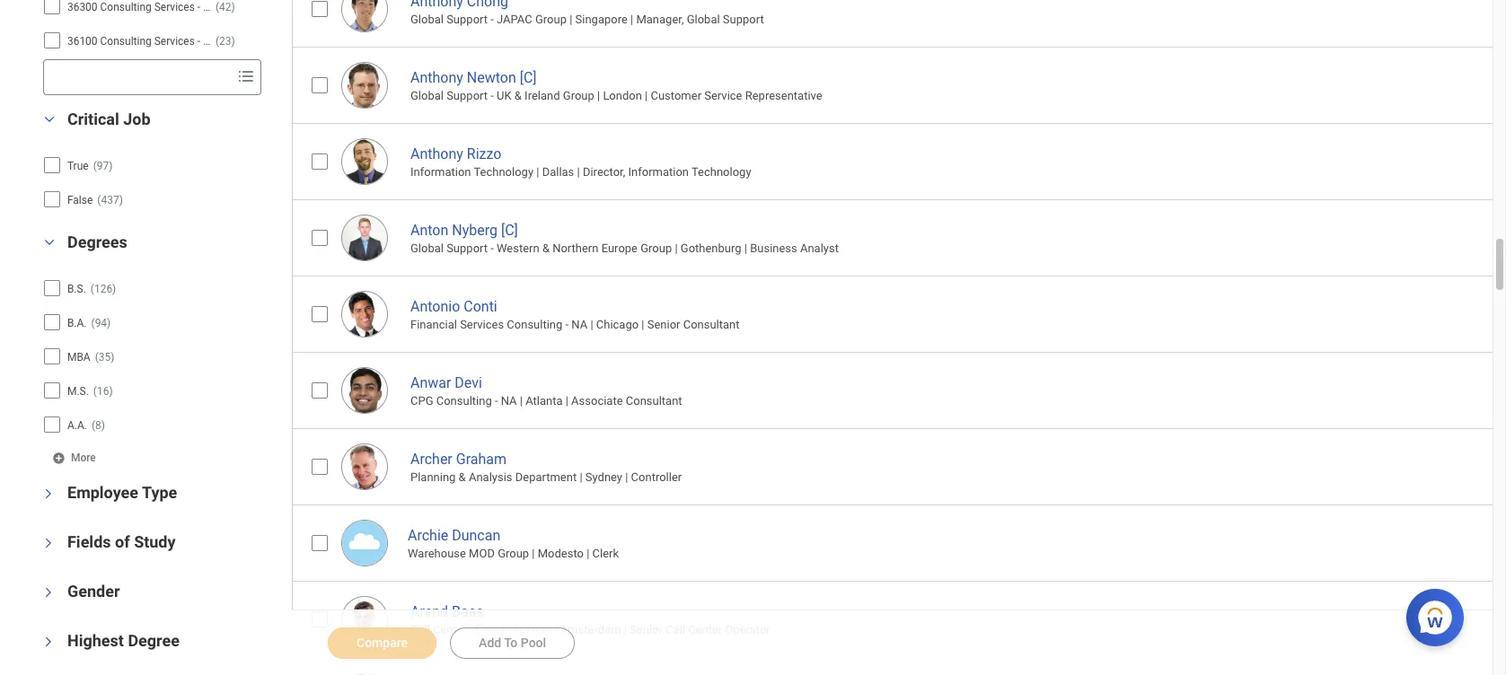 Task type: describe. For each thing, give the bounding box(es) containing it.
(126)
[[91, 283, 116, 296]]

europe
[[602, 242, 638, 255]]

newton
[[467, 69, 516, 86]]

gender button
[[67, 582, 120, 601]]

| left the london on the top of the page
[[597, 89, 600, 103]]

1 technology from the left
[[474, 165, 534, 179]]

| right atlanta
[[566, 395, 569, 408]]

group inside arend baas list item
[[520, 624, 552, 637]]

degree
[[128, 632, 180, 651]]

| left business
[[745, 242, 747, 255]]

na inside anwar devi list item
[[501, 395, 517, 408]]

(8)
[[92, 420, 105, 432]]

| left clerk
[[587, 547, 590, 561]]

[c] for nyberg
[[501, 222, 518, 239]]

& inside archer graham list item
[[459, 471, 466, 484]]

singapore
[[575, 13, 628, 26]]

archer
[[411, 451, 453, 468]]

warehouse mod group   |   modesto   |   clerk
[[408, 547, 619, 561]]

critical job
[[67, 110, 151, 129]]

36100 consulting services - north america
[[67, 35, 273, 48]]

consulting for 36300
[[100, 1, 152, 14]]

1 information from the left
[[411, 165, 471, 179]]

of
[[115, 533, 130, 552]]

more
[[71, 452, 96, 465]]

nyberg
[[452, 222, 498, 239]]

mod
[[469, 547, 495, 561]]

global right manager,
[[687, 13, 720, 26]]

customer
[[651, 89, 702, 103]]

| left chicago
[[591, 318, 593, 332]]

arend baas link
[[411, 600, 484, 621]]

degrees group
[[32, 232, 283, 469]]

mba
[[67, 352, 90, 364]]

chevron down image for fields of study
[[42, 533, 55, 554]]

(23)
[[216, 35, 235, 48]]

employee type button
[[67, 483, 177, 502]]

business
[[750, 242, 798, 255]]

global up "anthony newton [c]" link
[[411, 13, 444, 26]]

uk
[[497, 89, 512, 103]]

type
[[142, 483, 177, 502]]

operator
[[725, 624, 771, 637]]

japac
[[497, 13, 533, 26]]

fields of study
[[67, 533, 176, 552]]

archer graham link
[[411, 447, 507, 468]]

senior for antonio conti
[[647, 318, 681, 332]]

- left north
[[198, 35, 201, 48]]

a.a.
[[67, 420, 87, 432]]

2 call from the left
[[666, 624, 685, 637]]

anthony for anthony rizzo
[[411, 145, 463, 162]]

(437)
[[97, 194, 123, 207]]

group inside archie duncan list item
[[498, 547, 529, 561]]

anthony rizzo list item
[[292, 123, 1507, 199]]

employee
[[67, 483, 138, 502]]

rizzo
[[467, 145, 502, 162]]

2 technology from the left
[[692, 165, 752, 179]]

archie duncan
[[408, 527, 501, 544]]

archer graham list item
[[292, 428, 1507, 505]]

planning & analysis department   |   sydney   |   controller
[[411, 471, 682, 484]]

devi
[[455, 374, 482, 391]]

anton
[[411, 222, 449, 239]]

global support - uk & ireland group   |   london   |   customer service representative
[[411, 89, 823, 103]]

associate
[[571, 395, 623, 408]]

archie
[[408, 527, 449, 544]]

36300
[[67, 1, 98, 14]]

baas
[[452, 603, 484, 621]]

anwar devi
[[411, 374, 482, 391]]

2 information from the left
[[628, 165, 689, 179]]

archer graham
[[411, 451, 507, 468]]

chevron down image for highest degree
[[42, 632, 55, 653]]

anwar devi list item
[[292, 352, 1507, 428]]

director,
[[583, 165, 626, 179]]

critical
[[67, 110, 119, 129]]

atlanta
[[526, 395, 563, 408]]

ireland
[[525, 89, 560, 103]]

department
[[515, 471, 577, 484]]

degrees tree
[[43, 273, 261, 440]]

fields of study button
[[67, 533, 176, 552]]

benelux
[[476, 624, 517, 637]]

arend baas
[[411, 603, 484, 621]]

planning
[[411, 471, 456, 484]]

chevron down image for gender
[[42, 582, 55, 604]]

support up service
[[723, 13, 764, 26]]

& inside anton nyberg [c] global support - western & northern europe group   |   gothenburg   |   business analyst
[[543, 242, 550, 255]]

consulting inside antonio conti list item
[[507, 318, 563, 332]]

support inside anton nyberg [c] global support - western & northern europe group   |   gothenburg   |   business analyst
[[447, 242, 488, 255]]

true
[[67, 160, 89, 173]]

false
[[67, 194, 93, 207]]

group inside "list item"
[[535, 13, 567, 26]]

degrees button
[[67, 233, 127, 252]]

group inside anthony newton [c] list item
[[563, 89, 595, 103]]

| left modesto
[[532, 547, 535, 561]]

- inside anthony newton [c] list item
[[491, 89, 494, 103]]

highest degree
[[67, 632, 180, 651]]

more button
[[52, 450, 98, 465]]

b.s.
[[67, 283, 86, 296]]

| right amsterdam
[[624, 624, 627, 637]]

degrees
[[67, 233, 127, 252]]

1 center from the left
[[433, 624, 467, 637]]

services for north
[[154, 35, 195, 48]]

- inside anton nyberg [c] global support - western & northern europe group   |   gothenburg   |   business analyst
[[491, 242, 494, 255]]

& inside anthony newton [c] list item
[[515, 89, 522, 103]]

(35)
[[95, 352, 114, 364]]

call center - benelux group   |   amsterdam   |   senior call center operator
[[411, 624, 771, 637]]

m.s.
[[67, 386, 89, 398]]

arend baas list item
[[292, 581, 1507, 657]]

controller
[[631, 471, 682, 484]]

| left amsterdam
[[555, 624, 557, 637]]



Task type: vqa. For each thing, say whether or not it's contained in the screenshot.
& to the middle
yes



Task type: locate. For each thing, give the bounding box(es) containing it.
2 chevron down image from the top
[[42, 533, 55, 554]]

chevron down image inside critical job group
[[39, 113, 60, 126]]

[c] up ireland
[[520, 69, 537, 86]]

critical job button
[[67, 110, 151, 129]]

global inside anthony newton [c] list item
[[411, 89, 444, 103]]

- left atlanta
[[495, 395, 498, 408]]

chevron down image for critical job
[[39, 113, 60, 126]]

job
[[123, 110, 151, 129]]

anthony rizzo
[[411, 145, 502, 162]]

na left chicago
[[572, 318, 588, 332]]

global down anton at the top of page
[[411, 242, 444, 255]]

consulting for 36100
[[100, 35, 152, 48]]

0 vertical spatial chevron down image
[[39, 113, 60, 126]]

2 vertical spatial chevron down image
[[42, 582, 55, 604]]

london
[[603, 89, 642, 103]]

gothenburg
[[681, 242, 742, 255]]

services for emea
[[154, 1, 195, 14]]

36300 consulting services - emea
[[67, 1, 232, 14]]

conti
[[464, 298, 497, 315]]

consulting up atlanta
[[507, 318, 563, 332]]

critical job group
[[32, 109, 283, 219]]

| left sydney
[[580, 471, 583, 484]]

critical job tree
[[43, 150, 261, 215]]

& right the uk
[[515, 89, 522, 103]]

services down conti on the left of the page
[[460, 318, 504, 332]]

senior for arend baas
[[630, 624, 663, 637]]

senior right chicago
[[647, 318, 681, 332]]

1 chevron down image from the top
[[42, 483, 55, 505]]

manager,
[[636, 13, 684, 26]]

anthony newton [c] list item
[[292, 46, 1507, 123]]

- inside anwar devi list item
[[495, 395, 498, 408]]

consulting for cpg
[[436, 395, 492, 408]]

1 vertical spatial senior
[[630, 624, 663, 637]]

- inside "list item"
[[491, 13, 494, 26]]

| right dallas
[[577, 165, 580, 179]]

0 vertical spatial anthony
[[411, 69, 463, 86]]

senior inside arend baas list item
[[630, 624, 663, 637]]

1 vertical spatial anthony
[[411, 145, 463, 162]]

call left operator
[[666, 624, 685, 637]]

anton nyberg [c] list item
[[292, 199, 1507, 276]]

analysis
[[469, 471, 513, 484]]

graham
[[456, 451, 507, 468]]

1 call from the left
[[411, 624, 430, 637]]

| left gothenburg
[[675, 242, 678, 255]]

analyst
[[800, 242, 839, 255]]

[c]
[[520, 69, 537, 86], [501, 222, 518, 239]]

3 chevron down image from the top
[[42, 632, 55, 653]]

consulting
[[100, 1, 152, 14], [100, 35, 152, 48], [507, 318, 563, 332], [436, 395, 492, 408]]

1 vertical spatial &
[[543, 242, 550, 255]]

- down baas
[[470, 624, 473, 637]]

group inside anton nyberg [c] global support - western & northern europe group   |   gothenburg   |   business analyst
[[641, 242, 672, 255]]

anton nyberg [c] link
[[411, 218, 518, 239]]

1 horizontal spatial information
[[628, 165, 689, 179]]

anthony left rizzo
[[411, 145, 463, 162]]

anthony inside list item
[[411, 145, 463, 162]]

anton nyberg [c] global support - western & northern europe group   |   gothenburg   |   business analyst
[[411, 222, 839, 255]]

representative
[[745, 89, 823, 103]]

archie duncan link
[[408, 523, 501, 544]]

gender
[[67, 582, 120, 601]]

1 horizontal spatial na
[[572, 318, 588, 332]]

global down anthony newton [c]
[[411, 89, 444, 103]]

0 horizontal spatial &
[[459, 471, 466, 484]]

highest
[[67, 632, 124, 651]]

consulting up search field
[[100, 35, 152, 48]]

consulting inside anwar devi list item
[[436, 395, 492, 408]]

chevron down image
[[39, 113, 60, 126], [39, 237, 60, 249], [42, 582, 55, 604]]

anthony newton [c]
[[411, 69, 537, 86]]

information down "anthony rizzo"
[[411, 165, 471, 179]]

0 vertical spatial [c]
[[520, 69, 537, 86]]

clerk
[[593, 547, 619, 561]]

north
[[203, 35, 230, 48]]

0 horizontal spatial [c]
[[501, 222, 518, 239]]

group right japac
[[535, 13, 567, 26]]

chicago
[[596, 318, 639, 332]]

highest degree button
[[67, 632, 180, 651]]

dallas
[[542, 165, 574, 179]]

| left manager,
[[631, 13, 634, 26]]

modesto
[[538, 547, 584, 561]]

consultant right the associate
[[626, 395, 682, 408]]

anthony rizzo link
[[411, 142, 502, 162]]

1 horizontal spatial technology
[[692, 165, 752, 179]]

1 vertical spatial chevron down image
[[42, 533, 55, 554]]

tree containing 36300 consulting services - emea
[[43, 0, 273, 95]]

support left japac
[[447, 13, 488, 26]]

technology
[[474, 165, 534, 179], [692, 165, 752, 179]]

services inside antonio conti list item
[[460, 318, 504, 332]]

2 anthony from the top
[[411, 145, 463, 162]]

amsterdam
[[560, 624, 621, 637]]

0 vertical spatial chevron down image
[[42, 483, 55, 505]]

- left japac
[[491, 13, 494, 26]]

chevron down image inside degrees group
[[39, 237, 60, 249]]

2 vertical spatial services
[[460, 318, 504, 332]]

consultant inside antonio conti list item
[[683, 318, 740, 332]]

na left atlanta
[[501, 395, 517, 408]]

| left singapore
[[570, 13, 573, 26]]

antonio conti link
[[411, 294, 497, 315]]

sydney
[[586, 471, 623, 484]]

call down the arend
[[411, 624, 430, 637]]

support inside anthony newton [c] list item
[[447, 89, 488, 103]]

antonio conti list item
[[292, 276, 1507, 352]]

chevron down image left gender
[[42, 582, 55, 604]]

arend
[[411, 603, 448, 621]]

0 vertical spatial &
[[515, 89, 522, 103]]

- left emea
[[198, 1, 201, 14]]

[c] up western
[[501, 222, 518, 239]]

0 vertical spatial services
[[154, 1, 195, 14]]

services
[[154, 1, 195, 14], [154, 35, 195, 48], [460, 318, 504, 332]]

anthony inside list item
[[411, 69, 463, 86]]

[c] inside anton nyberg [c] global support - western & northern europe group   |   gothenburg   |   business analyst
[[501, 222, 518, 239]]

chevron down image down "more" "dropdown button"
[[42, 483, 55, 505]]

anthony
[[411, 69, 463, 86], [411, 145, 463, 162]]

center
[[433, 624, 467, 637], [688, 624, 723, 637]]

global
[[411, 13, 444, 26], [687, 13, 720, 26], [411, 89, 444, 103], [411, 242, 444, 255]]

cpg consulting - na   |   atlanta   |   associate consultant
[[411, 395, 682, 408]]

global support - japac group   |   singapore   |   manager, global support list item
[[292, 0, 1507, 46]]

anthony left newton
[[411, 69, 463, 86]]

(42)
[[216, 1, 235, 14]]

| right the london on the top of the page
[[645, 89, 648, 103]]

0 vertical spatial senior
[[647, 318, 681, 332]]

- inside arend baas list item
[[470, 624, 473, 637]]

services up 36100 consulting services - north america
[[154, 1, 195, 14]]

1 horizontal spatial center
[[688, 624, 723, 637]]

0 horizontal spatial call
[[411, 624, 430, 637]]

technology down rizzo
[[474, 165, 534, 179]]

na inside antonio conti list item
[[572, 318, 588, 332]]

1 vertical spatial chevron down image
[[39, 237, 60, 249]]

group right ireland
[[563, 89, 595, 103]]

-
[[198, 1, 201, 14], [491, 13, 494, 26], [198, 35, 201, 48], [491, 89, 494, 103], [491, 242, 494, 255], [566, 318, 569, 332], [495, 395, 498, 408], [470, 624, 473, 637]]

(97)
[[93, 160, 113, 173]]

| right sydney
[[625, 471, 628, 484]]

financial services consulting - na   |   chicago   |   senior consultant
[[411, 318, 740, 332]]

chevron down image left critical
[[39, 113, 60, 126]]

information right director,
[[628, 165, 689, 179]]

- inside antonio conti list item
[[566, 318, 569, 332]]

chevron down image for degrees
[[39, 237, 60, 249]]

& right western
[[543, 242, 550, 255]]

anwar devi link
[[411, 371, 482, 391]]

support
[[447, 13, 488, 26], [723, 13, 764, 26], [447, 89, 488, 103], [447, 242, 488, 255]]

anthony for anthony newton [c]
[[411, 69, 463, 86]]

1 horizontal spatial consultant
[[683, 318, 740, 332]]

chevron down image left highest
[[42, 632, 55, 653]]

fields
[[67, 533, 111, 552]]

na
[[572, 318, 588, 332], [501, 395, 517, 408]]

- down nyberg
[[491, 242, 494, 255]]

1 anthony from the top
[[411, 69, 463, 86]]

1 vertical spatial na
[[501, 395, 517, 408]]

(16)
[[93, 386, 113, 398]]

emea
[[203, 1, 232, 14]]

consultant down gothenburg
[[683, 318, 740, 332]]

2 vertical spatial &
[[459, 471, 466, 484]]

consulting right '36300'
[[100, 1, 152, 14]]

Search field
[[44, 61, 230, 94]]

&
[[515, 89, 522, 103], [543, 242, 550, 255], [459, 471, 466, 484]]

center left operator
[[688, 624, 723, 637]]

1 vertical spatial [c]
[[501, 222, 518, 239]]

northern
[[553, 242, 599, 255]]

0 vertical spatial na
[[572, 318, 588, 332]]

group right mod
[[498, 547, 529, 561]]

antonio
[[411, 298, 460, 315]]

chevron down image for employee type
[[42, 483, 55, 505]]

service
[[705, 89, 743, 103]]

western
[[497, 242, 540, 255]]

information
[[411, 165, 471, 179], [628, 165, 689, 179]]

anthony newton [c] link
[[411, 65, 537, 86]]

group right 'benelux'
[[520, 624, 552, 637]]

1 horizontal spatial [c]
[[520, 69, 537, 86]]

0 horizontal spatial information
[[411, 165, 471, 179]]

1 vertical spatial consultant
[[626, 395, 682, 408]]

| left atlanta
[[520, 395, 523, 408]]

global inside anton nyberg [c] global support - western & northern europe group   |   gothenburg   |   business analyst
[[411, 242, 444, 255]]

b.a.
[[67, 317, 87, 330]]

senior inside antonio conti list item
[[647, 318, 681, 332]]

1 vertical spatial services
[[154, 35, 195, 48]]

senior right amsterdam
[[630, 624, 663, 637]]

consulting down devi
[[436, 395, 492, 408]]

chevron down image left degrees button
[[39, 237, 60, 249]]

chevron down image left 'fields'
[[42, 533, 55, 554]]

36100
[[67, 35, 98, 48]]

[c] for newton
[[520, 69, 537, 86]]

antonio conti
[[411, 298, 497, 315]]

- left the uk
[[491, 89, 494, 103]]

- left chicago
[[566, 318, 569, 332]]

2 center from the left
[[688, 624, 723, 637]]

1 horizontal spatial &
[[515, 89, 522, 103]]

0 horizontal spatial technology
[[474, 165, 534, 179]]

financial
[[411, 318, 457, 332]]

& down archer graham on the left bottom of page
[[459, 471, 466, 484]]

consultant inside anwar devi list item
[[626, 395, 682, 408]]

| left dallas
[[537, 165, 539, 179]]

0 vertical spatial consultant
[[683, 318, 740, 332]]

study
[[134, 533, 176, 552]]

0 horizontal spatial center
[[433, 624, 467, 637]]

2 horizontal spatial &
[[543, 242, 550, 255]]

information technology   |   dallas   |   director, information technology
[[411, 165, 752, 179]]

(94)
[[91, 317, 111, 330]]

cpg
[[411, 395, 433, 408]]

center down arend baas
[[433, 624, 467, 637]]

group right europe
[[641, 242, 672, 255]]

2 vertical spatial chevron down image
[[42, 632, 55, 653]]

archie duncan list item
[[292, 505, 1507, 581]]

global support - japac group   |   singapore   |   manager, global support
[[411, 13, 764, 26]]

services left north
[[154, 35, 195, 48]]

0 horizontal spatial na
[[501, 395, 517, 408]]

chevron down image
[[42, 483, 55, 505], [42, 533, 55, 554], [42, 632, 55, 653]]

technology down service
[[692, 165, 752, 179]]

anwar
[[411, 374, 451, 391]]

support down anthony newton [c]
[[447, 89, 488, 103]]

group
[[535, 13, 567, 26], [563, 89, 595, 103], [641, 242, 672, 255], [498, 547, 529, 561], [520, 624, 552, 637]]

prompts image
[[235, 66, 257, 87]]

0 horizontal spatial consultant
[[626, 395, 682, 408]]

1 horizontal spatial call
[[666, 624, 685, 637]]

support down nyberg
[[447, 242, 488, 255]]

tree
[[43, 0, 273, 95]]

| right chicago
[[642, 318, 645, 332]]

duncan
[[452, 527, 501, 544]]



